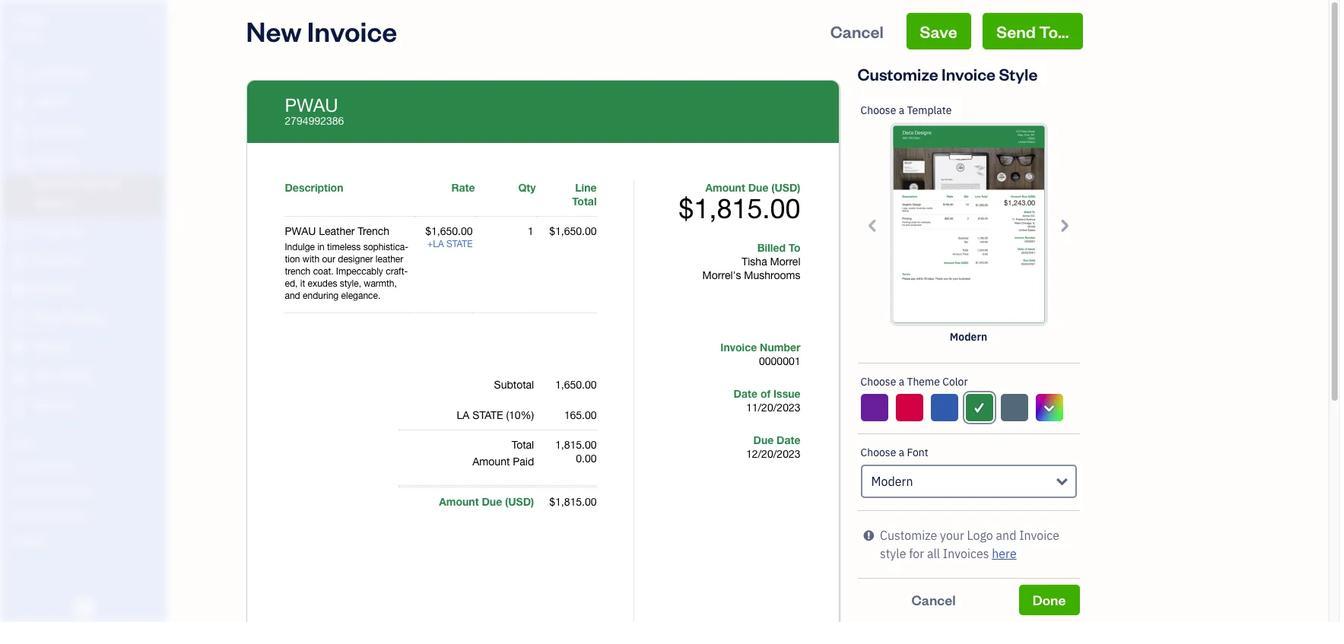 Task type: locate. For each thing, give the bounding box(es) containing it.
+ la state
[[428, 239, 473, 250]]

cancel button
[[817, 13, 898, 49], [858, 585, 1010, 616]]

) up "to"
[[798, 181, 801, 194]]

1 vertical spatial la
[[457, 409, 470, 422]]

0 vertical spatial a
[[899, 103, 905, 117]]

1 vertical spatial due
[[754, 434, 774, 447]]

invoice
[[307, 13, 398, 49], [942, 63, 996, 84], [721, 341, 757, 354], [1020, 528, 1060, 543]]

2 vertical spatial due
[[482, 495, 502, 508]]

morrel
[[771, 256, 801, 268]]

send
[[997, 21, 1036, 42]]

$1,815.00 up "billed"
[[679, 193, 801, 225]]

a left template
[[899, 103, 905, 117]]

rate
[[452, 181, 475, 194]]

amount for amount due ( usd ) $1,815.00
[[706, 181, 746, 194]]

0 horizontal spatial usd
[[509, 495, 531, 508]]

date of issue
[[734, 387, 801, 400]]

a
[[899, 103, 905, 117], [899, 375, 905, 389], [899, 446, 905, 460]]

timer image
[[10, 311, 28, 326]]

total inside total amount paid
[[512, 439, 534, 451]]

$1,815.00
[[679, 193, 801, 225], [550, 496, 597, 508]]

0 vertical spatial (
[[772, 181, 775, 194]]

customize up for
[[881, 528, 938, 543]]

project image
[[10, 282, 28, 298]]

) for amount due ( usd ) $1,815.00
[[798, 181, 801, 194]]

Enter an Item Name text field
[[285, 225, 410, 238]]

due inside amount due ( usd ) $1,815.00
[[749, 181, 769, 194]]

3 choose from the top
[[861, 446, 897, 460]]

0 horizontal spatial modern
[[872, 474, 914, 489]]

0 vertical spatial amount
[[706, 181, 746, 194]]

freshbooks image
[[72, 598, 96, 616]]

state
[[447, 239, 473, 250], [473, 409, 503, 422]]

customize
[[858, 63, 939, 84], [881, 528, 938, 543]]

1 vertical spatial usd
[[509, 495, 531, 508]]

dashboard image
[[10, 66, 28, 81]]

( inside amount due ( usd ) $1,815.00
[[772, 181, 775, 194]]

) inside amount due ( usd ) $1,815.00
[[798, 181, 801, 194]]

team members image
[[11, 461, 163, 473]]

due for amount due ( usd )
[[482, 495, 502, 508]]

customize inside customize your logo and invoice style for all invoices
[[881, 528, 938, 543]]

12/20/2023
[[746, 448, 801, 460]]

modern inside the font field
[[872, 474, 914, 489]]

issue
[[774, 387, 801, 400]]

amount due ( usd ) $1,815.00
[[679, 181, 801, 225]]

a for font
[[899, 446, 905, 460]]

client image
[[10, 95, 28, 110]]

green image
[[973, 399, 987, 417]]

$1,815.00 down the 0.00
[[550, 496, 597, 508]]

modern up color
[[950, 330, 988, 344]]

cancel for the bottom cancel button
[[912, 591, 956, 609]]

1 horizontal spatial date
[[777, 434, 801, 447]]

0 vertical spatial modern
[[950, 330, 988, 344]]

usd for amount due ( usd ) $1,815.00
[[775, 181, 798, 194]]

Item Rate (USD) text field
[[425, 225, 473, 237]]

money image
[[10, 340, 28, 355]]

total down line at top left
[[573, 195, 597, 208]]

customize up choose a template
[[858, 63, 939, 84]]

new invoice
[[246, 13, 398, 49]]

state down item rate (usd) text box
[[447, 239, 473, 250]]

1 a from the top
[[899, 103, 905, 117]]

choose left theme
[[861, 375, 897, 389]]

customize for customize invoice style
[[858, 63, 939, 84]]

pwau inside 'pwau 2794992386'
[[285, 94, 338, 116]]

1 vertical spatial customize
[[881, 528, 938, 543]]

1 horizontal spatial $1,815.00
[[679, 193, 801, 225]]

state left (10%)
[[473, 409, 503, 422]]

modern inside choose a template element
[[950, 330, 988, 344]]

usd up "to"
[[775, 181, 798, 194]]

1 vertical spatial cancel
[[912, 591, 956, 609]]

total
[[573, 195, 597, 208], [512, 439, 534, 451]]

choose a theme color element
[[857, 364, 1081, 435]]

choose left "font"
[[861, 446, 897, 460]]

all
[[928, 546, 941, 562]]

1 vertical spatial state
[[473, 409, 503, 422]]

0 vertical spatial customize
[[858, 63, 939, 84]]

choose a theme color
[[861, 375, 968, 389]]

usd for amount due ( usd )
[[509, 495, 531, 508]]

new
[[246, 13, 302, 49]]

style
[[881, 546, 907, 562]]

) down paid at the bottom left
[[531, 495, 534, 508]]

font
[[907, 446, 929, 460]]

( down total amount paid
[[505, 495, 509, 508]]

style
[[1000, 63, 1038, 84]]

line
[[576, 181, 597, 194]]

items and services image
[[11, 486, 163, 498]]

0 horizontal spatial total
[[512, 439, 534, 451]]

1 vertical spatial date
[[777, 434, 801, 447]]

total amount paid
[[473, 439, 534, 468]]

custom image
[[1043, 399, 1057, 417]]

pwau down 'new invoice'
[[285, 94, 338, 116]]

1 horizontal spatial total
[[573, 195, 597, 208]]

due for amount due ( usd ) $1,815.00
[[749, 181, 769, 194]]

date
[[734, 387, 758, 400], [777, 434, 801, 447]]

usd
[[775, 181, 798, 194], [509, 495, 531, 508]]

1 vertical spatial a
[[899, 375, 905, 389]]

choose for choose a template
[[861, 103, 897, 117]]

0 horizontal spatial cancel
[[831, 21, 884, 42]]

a inside choose a template element
[[899, 103, 905, 117]]

apps image
[[11, 437, 163, 449]]

save
[[920, 21, 958, 42]]

12/20/2023 button
[[710, 447, 813, 461]]

mushrooms
[[745, 269, 801, 282]]

1 horizontal spatial (
[[772, 181, 775, 194]]

pwau
[[12, 14, 47, 29], [285, 94, 338, 116]]

2 vertical spatial a
[[899, 446, 905, 460]]

date inside due date 12/20/2023
[[777, 434, 801, 447]]

la down item rate (usd) text box
[[433, 239, 444, 250]]

) for amount due ( usd )
[[531, 495, 534, 508]]

payment image
[[10, 225, 28, 240]]

a for theme
[[899, 375, 905, 389]]

pwau for pwau 2794992386
[[285, 94, 338, 116]]

la left (10%)
[[457, 409, 470, 422]]

( up "billed"
[[772, 181, 775, 194]]

a left "font"
[[899, 446, 905, 460]]

1 horizontal spatial la
[[457, 409, 470, 422]]

1 vertical spatial (
[[505, 495, 509, 508]]

2794992386
[[285, 115, 344, 127]]

1 choose from the top
[[861, 103, 897, 117]]

1 horizontal spatial usd
[[775, 181, 798, 194]]

total up paid at the bottom left
[[512, 439, 534, 451]]

1 horizontal spatial modern
[[950, 330, 988, 344]]

modern down choose a font
[[872, 474, 914, 489]]

estimate image
[[10, 124, 28, 139]]

due down total amount paid
[[482, 495, 502, 508]]

your
[[941, 528, 965, 543]]

1,815.00 0.00
[[556, 439, 597, 465]]

0 vertical spatial )
[[798, 181, 801, 194]]

a inside choose a theme color element
[[899, 375, 905, 389]]

usd down paid at the bottom left
[[509, 495, 531, 508]]

2 vertical spatial choose
[[861, 446, 897, 460]]

invoices
[[944, 546, 990, 562]]

date up 12/20/2023
[[777, 434, 801, 447]]

cancel for top cancel button
[[831, 21, 884, 42]]

customize invoice style
[[858, 63, 1038, 84]]

1 vertical spatial $1,815.00
[[550, 496, 597, 508]]

1 horizontal spatial )
[[798, 181, 801, 194]]

save button
[[907, 13, 972, 49]]

customize for customize your logo and invoice style for all invoices
[[881, 528, 938, 543]]

1 vertical spatial choose
[[861, 375, 897, 389]]

0 vertical spatial choose
[[861, 103, 897, 117]]

1 vertical spatial )
[[531, 495, 534, 508]]

la
[[433, 239, 444, 250], [457, 409, 470, 422]]

done
[[1033, 591, 1067, 609]]

usd inside amount due ( usd ) $1,815.00
[[775, 181, 798, 194]]

0 vertical spatial la
[[433, 239, 444, 250]]

to...
[[1040, 21, 1070, 42]]

amount inside amount due ( usd ) $1,815.00
[[706, 181, 746, 194]]

cancel
[[831, 21, 884, 42], [912, 591, 956, 609]]

billed
[[758, 241, 786, 254]]

choose left template
[[861, 103, 897, 117]]

1 vertical spatial pwau
[[285, 94, 338, 116]]

date left of
[[734, 387, 758, 400]]

billed to tisha morrel morrel's mushrooms
[[703, 241, 801, 282]]

pwau inside "main" element
[[12, 14, 47, 29]]

pwau up owner
[[12, 14, 47, 29]]

0 horizontal spatial pwau
[[12, 14, 47, 29]]

choose for choose a theme color
[[861, 375, 897, 389]]

done button
[[1020, 585, 1080, 616]]

morrel's
[[703, 269, 742, 282]]

expense image
[[10, 253, 28, 269]]

due up "billed"
[[749, 181, 769, 194]]

a inside "choose a font" element
[[899, 446, 905, 460]]

1 vertical spatial amount
[[473, 456, 510, 468]]

0 vertical spatial due
[[749, 181, 769, 194]]

amount inside total amount paid
[[473, 456, 510, 468]]

paid
[[513, 456, 534, 468]]

0 vertical spatial usd
[[775, 181, 798, 194]]

here
[[993, 546, 1017, 562]]

1 vertical spatial modern
[[872, 474, 914, 489]]

0 vertical spatial cancel
[[831, 21, 884, 42]]

1 vertical spatial cancel button
[[858, 585, 1010, 616]]

0 horizontal spatial (
[[505, 495, 509, 508]]

2 vertical spatial amount
[[439, 495, 479, 508]]

send to... button
[[983, 13, 1083, 49]]

(
[[772, 181, 775, 194], [505, 495, 509, 508]]

)
[[798, 181, 801, 194], [531, 495, 534, 508]]

0 vertical spatial date
[[734, 387, 758, 400]]

main element
[[0, 0, 205, 623]]

here link
[[993, 546, 1017, 562]]

template
[[907, 103, 952, 117]]

2 a from the top
[[899, 375, 905, 389]]

2 choose from the top
[[861, 375, 897, 389]]

1 horizontal spatial pwau
[[285, 94, 338, 116]]

choose
[[861, 103, 897, 117], [861, 375, 897, 389], [861, 446, 897, 460]]

modern
[[950, 330, 988, 344], [872, 474, 914, 489]]

1 vertical spatial total
[[512, 439, 534, 451]]

0 horizontal spatial )
[[531, 495, 534, 508]]

(10%)
[[506, 409, 534, 422]]

0 vertical spatial state
[[447, 239, 473, 250]]

a left theme
[[899, 375, 905, 389]]

amount
[[706, 181, 746, 194], [473, 456, 510, 468], [439, 495, 479, 508]]

Item Quantity text field
[[512, 225, 534, 237]]

choose a font
[[861, 446, 929, 460]]

send to...
[[997, 21, 1070, 42]]

due up 12/20/2023 dropdown button
[[754, 434, 774, 447]]

due
[[749, 181, 769, 194], [754, 434, 774, 447], [482, 495, 502, 508]]

0 horizontal spatial la
[[433, 239, 444, 250]]

Enter an Item Description text field
[[285, 241, 410, 302]]

1 horizontal spatial cancel
[[912, 591, 956, 609]]

invoice inside customize your logo and invoice style for all invoices
[[1020, 528, 1060, 543]]

0 vertical spatial pwau
[[12, 14, 47, 29]]

3 a from the top
[[899, 446, 905, 460]]



Task type: vqa. For each thing, say whether or not it's contained in the screenshot.
Choose
yes



Task type: describe. For each thing, give the bounding box(es) containing it.
qty
[[519, 181, 536, 194]]

choose a font element
[[858, 435, 1080, 511]]

0.00
[[576, 453, 597, 465]]

chart image
[[10, 369, 28, 384]]

bank connections image
[[11, 510, 163, 522]]

pwau 2794992386
[[285, 94, 344, 127]]

due inside due date 12/20/2023
[[754, 434, 774, 447]]

line total
[[573, 181, 597, 208]]

logo
[[968, 528, 994, 543]]

due date 12/20/2023
[[746, 434, 801, 460]]

for
[[910, 546, 925, 562]]

amount due ( usd )
[[439, 495, 534, 508]]

+
[[428, 239, 433, 250]]

choose a template element
[[858, 92, 1080, 364]]

previous image
[[865, 217, 882, 234]]

choose a template
[[861, 103, 952, 117]]

description
[[285, 181, 344, 194]]

subtotal
[[494, 379, 534, 391]]

pwau owner
[[12, 14, 47, 42]]

amount for amount due ( usd )
[[439, 495, 479, 508]]

0 horizontal spatial date
[[734, 387, 758, 400]]

0 vertical spatial $1,815.00
[[679, 193, 801, 225]]

pwau for pwau owner
[[12, 14, 47, 29]]

next image
[[1056, 217, 1073, 234]]

la state (10%)
[[457, 409, 534, 422]]

owner
[[12, 30, 40, 42]]

1,815.00
[[556, 439, 597, 451]]

a for template
[[899, 103, 905, 117]]

customize your logo and invoice style for all invoices
[[881, 528, 1060, 562]]

0 vertical spatial total
[[573, 195, 597, 208]]

choose for choose a font
[[861, 446, 897, 460]]

165.00
[[564, 409, 597, 422]]

to
[[789, 241, 801, 254]]

1,650.00
[[556, 379, 597, 391]]

Font field
[[861, 465, 1077, 498]]

( for amount due ( usd )
[[505, 495, 509, 508]]

tisha
[[742, 256, 768, 268]]

number
[[760, 341, 801, 354]]

exclamationcircle image
[[864, 527, 875, 545]]

0 horizontal spatial $1,815.00
[[550, 496, 597, 508]]

Line Total (USD) text field
[[549, 225, 597, 237]]

0 vertical spatial cancel button
[[817, 13, 898, 49]]

theme
[[907, 375, 941, 389]]

color
[[943, 375, 968, 389]]

and
[[997, 528, 1017, 543]]

Enter an Invoice # text field
[[758, 355, 801, 368]]

report image
[[10, 398, 28, 413]]

of
[[761, 387, 771, 400]]

invoice number
[[721, 341, 801, 354]]

settings image
[[11, 534, 163, 546]]

( for amount due ( usd ) $1,815.00
[[772, 181, 775, 194]]

invoice image
[[10, 153, 28, 168]]

Issue date in MM/DD/YYYY format text field
[[722, 402, 813, 414]]



